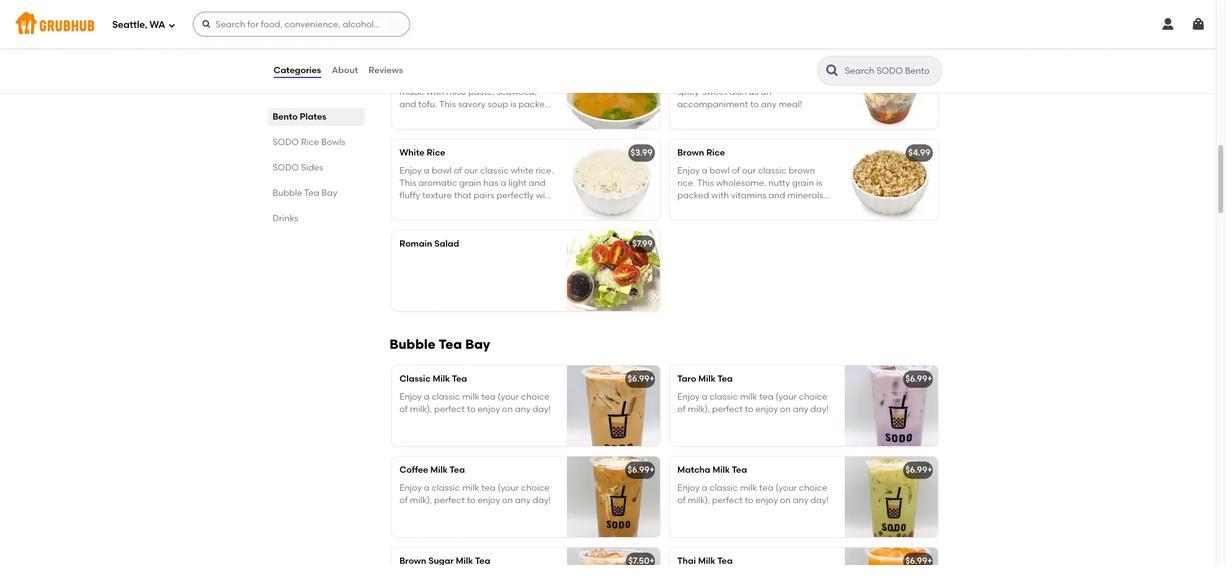Task type: vqa. For each thing, say whether or not it's contained in the screenshot.
the off
no



Task type: locate. For each thing, give the bounding box(es) containing it.
plates
[[300, 112, 327, 122]]

milk for taro
[[698, 374, 716, 385]]

0 vertical spatial bubble
[[273, 188, 303, 199]]

0 vertical spatial bay
[[322, 188, 338, 199]]

bay inside tab
[[322, 188, 338, 199]]

sure
[[464, 112, 482, 123]]

and down this
[[445, 112, 462, 123]]

2 sodo from the top
[[273, 163, 299, 173]]

with up palate.
[[400, 112, 417, 123]]

to for classic milk tea
[[467, 404, 476, 415]]

1 horizontal spatial bubble tea bay
[[390, 337, 490, 353]]

of down classic
[[400, 404, 408, 415]]

any
[[761, 99, 777, 110], [525, 112, 540, 123], [515, 404, 531, 415], [793, 404, 809, 415], [515, 496, 531, 506], [793, 496, 809, 506]]

sodo left sides
[[273, 163, 299, 173]]

a
[[424, 74, 430, 85], [424, 392, 430, 402], [702, 392, 708, 402], [424, 483, 430, 494], [702, 483, 708, 494]]

perfect for coffee milk tea
[[434, 496, 465, 506]]

miso soup
[[400, 57, 443, 67]]

sodo for sodo sides
[[273, 163, 299, 173]]

enjoy down "taro"
[[678, 392, 700, 402]]

choice for classic milk tea
[[521, 392, 550, 402]]

0 horizontal spatial with
[[400, 112, 417, 123]]

side
[[749, 74, 766, 85]]

a inside enjoy a traditional japanese soup made with miso paste, seaweed, and tofu. this savory soup is packed with flavor and sure to please any palate.
[[424, 74, 430, 85]]

a for coffee
[[424, 483, 430, 494]]

a down soup
[[424, 74, 430, 85]]

kimchi
[[725, 57, 754, 67]]

on
[[502, 404, 513, 415], [780, 404, 791, 415], [502, 496, 513, 506], [780, 496, 791, 506]]

an
[[761, 87, 772, 97]]

classic down matcha milk tea
[[710, 483, 738, 494]]

0 horizontal spatial bay
[[322, 188, 338, 199]]

any for matcha milk tea
[[793, 496, 809, 506]]

classic down coffee milk tea
[[432, 483, 460, 494]]

milk for coffee milk tea
[[462, 483, 479, 494]]

please
[[494, 112, 523, 123]]

bubble tea bay inside tab
[[273, 188, 338, 199]]

choice for matcha milk tea
[[799, 483, 828, 494]]

enjoy left this on the right
[[789, 74, 812, 85]]

$6.99 +
[[628, 374, 655, 385], [906, 374, 933, 385], [628, 466, 655, 476], [906, 466, 933, 476]]

romain
[[400, 239, 432, 250]]

milk for matcha
[[713, 466, 730, 476]]

sides
[[301, 163, 324, 173]]

of
[[400, 404, 408, 415], [678, 404, 686, 415], [400, 496, 408, 506], [678, 496, 686, 506]]

enjoy a classic milk tea (your choice of milk), perfect to enjoy on any day! down the classic milk tea
[[400, 392, 551, 415]]

coffee
[[400, 466, 428, 476]]

sodo
[[273, 137, 299, 148], [273, 163, 299, 173]]

and
[[400, 99, 416, 110], [445, 112, 462, 123]]

sodo sides
[[273, 163, 324, 173]]

milk for classic milk tea
[[462, 392, 479, 402]]

(your for taro milk tea
[[776, 392, 797, 402]]

enjoy down matcha
[[678, 483, 700, 494]]

milk), for classic
[[410, 404, 432, 415]]

enjoy a classic milk tea (your choice of milk), perfect to enjoy on any day! down matcha milk tea
[[678, 483, 829, 506]]

1 horizontal spatial with
[[427, 87, 444, 97]]

rice right the brown
[[706, 148, 725, 158]]

classic
[[400, 374, 431, 385]]

enjoy for matcha milk tea
[[756, 496, 778, 506]]

enjoy a classic milk tea (your choice of milk), perfect to enjoy on any day! for matcha milk tea
[[678, 483, 829, 506]]

bubble
[[273, 188, 303, 199], [390, 337, 436, 353]]

classic for taro milk tea
[[710, 392, 738, 402]]

milk), down taro milk tea
[[688, 404, 710, 415]]

about
[[332, 65, 358, 76]]

1 vertical spatial bubble
[[390, 337, 436, 353]]

korean
[[716, 74, 747, 85]]

spicy-
[[678, 87, 703, 97]]

packed
[[519, 99, 551, 110]]

rice inside tab
[[301, 137, 320, 148]]

0 vertical spatial sodo
[[273, 137, 299, 148]]

milk for coffee
[[430, 466, 448, 476]]

Search SODO Bento search field
[[844, 65, 939, 77]]

tea right coffee
[[450, 466, 465, 476]]

1 vertical spatial sodo
[[273, 163, 299, 173]]

miso soup image
[[567, 49, 660, 129]]

tea for coffee milk tea
[[450, 466, 465, 476]]

rice right white
[[427, 148, 445, 158]]

enjoy
[[400, 74, 422, 85], [789, 74, 812, 85], [400, 392, 422, 402], [678, 392, 700, 402], [400, 483, 422, 494], [678, 483, 700, 494]]

(your for classic milk tea
[[498, 392, 519, 402]]

classic down the classic milk tea
[[432, 392, 460, 402]]

soup up seaweed,
[[522, 74, 543, 85]]

tea right classic
[[452, 374, 467, 385]]

bubble tea bay up the classic milk tea
[[390, 337, 490, 353]]

bubble inside tab
[[273, 188, 303, 199]]

of down "taro"
[[678, 404, 686, 415]]

tea for classic milk tea
[[482, 392, 496, 402]]

brown rice
[[678, 148, 725, 158]]

soup
[[522, 74, 543, 85], [488, 99, 508, 110]]

rice left bowls
[[301, 137, 320, 148]]

coffee milk tea image
[[567, 457, 660, 538]]

0 horizontal spatial rice
[[301, 137, 320, 148]]

0 vertical spatial bubble tea bay
[[273, 188, 338, 199]]

brown sugar milk tea image
[[567, 549, 660, 566]]

day! for matcha milk tea
[[811, 496, 829, 506]]

categories button
[[273, 48, 322, 93]]

0 horizontal spatial soup
[[488, 99, 508, 110]]

soup left is
[[488, 99, 508, 110]]

enjoy for classic milk tea
[[400, 392, 422, 402]]

coffee milk tea
[[400, 466, 465, 476]]

perfect down the classic milk tea
[[434, 404, 465, 415]]

meal!
[[779, 99, 802, 110]]

tea
[[305, 188, 320, 199], [439, 337, 462, 353], [452, 374, 467, 385], [718, 374, 733, 385], [450, 466, 465, 476], [732, 466, 747, 476]]

white rice
[[400, 148, 445, 158]]

of down coffee
[[400, 496, 408, 506]]

Search for food, convenience, alcohol... search field
[[193, 12, 410, 37]]

classic down taro milk tea
[[710, 392, 738, 402]]

classic for classic milk tea
[[432, 392, 460, 402]]

$6.99 + for matcha milk tea
[[906, 466, 933, 476]]

milk right coffee
[[430, 466, 448, 476]]

0 horizontal spatial svg image
[[168, 21, 175, 29]]

a down taro milk tea
[[702, 392, 708, 402]]

1 horizontal spatial and
[[445, 112, 462, 123]]

any inside enjoy a traditional japanese soup made with miso paste, seaweed, and tofu. this savory soup is packed with flavor and sure to please any palate.
[[525, 112, 540, 123]]

1 horizontal spatial bubble
[[390, 337, 436, 353]]

milk for classic
[[433, 374, 450, 385]]

rice for white
[[427, 148, 445, 158]]

enjoy up the made
[[400, 74, 422, 85]]

taro milk tea
[[678, 374, 733, 385]]

svg image
[[1161, 17, 1176, 32], [201, 19, 211, 29], [168, 21, 175, 29]]

categories
[[274, 65, 321, 76]]

on for taro milk tea
[[780, 404, 791, 415]]

choice for coffee milk tea
[[521, 483, 550, 494]]

tea down sides
[[305, 188, 320, 199]]

milk),
[[410, 404, 432, 415], [688, 404, 710, 415], [410, 496, 432, 506], [688, 496, 710, 506]]

perfect for taro milk tea
[[712, 404, 743, 415]]

enjoy a classic milk tea (your choice of milk), perfect to enjoy on any day! down coffee milk tea
[[400, 483, 551, 506]]

reviews
[[369, 65, 403, 76]]

1 horizontal spatial rice
[[427, 148, 445, 158]]

main navigation navigation
[[0, 0, 1216, 48]]

rice for brown
[[706, 148, 725, 158]]

bubble tea bay
[[273, 188, 338, 199], [390, 337, 490, 353]]

tea for taro milk tea
[[760, 392, 774, 402]]

enjoy for miso soup
[[400, 74, 422, 85]]

with up tofu.
[[427, 87, 444, 97]]

0 horizontal spatial bubble tea bay
[[273, 188, 338, 199]]

on for matcha milk tea
[[780, 496, 791, 506]]

perfect down taro milk tea
[[712, 404, 743, 415]]

$6.99
[[628, 374, 650, 385], [906, 374, 928, 385], [628, 466, 650, 476], [906, 466, 928, 476]]

bubble up classic
[[390, 337, 436, 353]]

1 horizontal spatial soup
[[522, 74, 543, 85]]

a down matcha milk tea
[[702, 483, 708, 494]]

tea
[[482, 392, 496, 402], [760, 392, 774, 402], [482, 483, 496, 494], [760, 483, 774, 494]]

seattle,
[[112, 19, 147, 30]]

paste,
[[468, 87, 495, 97]]

dish
[[730, 87, 747, 97]]

+
[[650, 374, 655, 385], [928, 374, 933, 385], [650, 466, 655, 476], [928, 466, 933, 476]]

enjoy down classic
[[400, 392, 422, 402]]

of down matcha
[[678, 496, 686, 506]]

enjoy for taro milk tea
[[678, 392, 700, 402]]

day! for coffee milk tea
[[533, 496, 551, 506]]

bubble tea bay down sodo sides
[[273, 188, 338, 199]]

bento plates tab
[[273, 110, 360, 123]]

search icon image
[[825, 63, 840, 78]]

tofu.
[[418, 99, 437, 110]]

enjoy a classic milk tea (your choice of milk), perfect to enjoy on any day! down taro milk tea
[[678, 392, 829, 415]]

of for matcha milk tea
[[678, 496, 686, 506]]

bay
[[322, 188, 338, 199], [465, 337, 490, 353]]

perfect down coffee milk tea
[[434, 496, 465, 506]]

with
[[427, 87, 444, 97], [400, 112, 417, 123]]

enjoy inside enjoy a traditional japanese soup made with miso paste, seaweed, and tofu. this savory soup is packed with flavor and sure to please any palate.
[[400, 74, 422, 85]]

a down the classic milk tea
[[424, 392, 430, 402]]

bay up the drinks tab
[[322, 188, 338, 199]]

bay up the classic milk tea
[[465, 337, 490, 353]]

0 vertical spatial with
[[427, 87, 444, 97]]

perfect
[[434, 404, 465, 415], [712, 404, 743, 415], [434, 496, 465, 506], [712, 496, 743, 506]]

on for coffee milk tea
[[502, 496, 513, 506]]

enjoy a classic milk tea (your choice of milk), perfect to enjoy on any day! for classic milk tea
[[400, 392, 551, 415]]

tea inside tab
[[305, 188, 320, 199]]

brown rice image
[[845, 140, 938, 220]]

$6.99 for taro milk tea
[[906, 374, 928, 385]]

milk for taro milk tea
[[740, 392, 757, 402]]

2 horizontal spatial svg image
[[1161, 17, 1176, 32]]

milk right "taro"
[[698, 374, 716, 385]]

of for taro milk tea
[[678, 404, 686, 415]]

milk), down coffee
[[410, 496, 432, 506]]

soup
[[421, 57, 443, 67]]

milk
[[433, 374, 450, 385], [698, 374, 716, 385], [430, 466, 448, 476], [713, 466, 730, 476]]

a classic korean side dish. enjoy this spicy-sweet dish as an accompaniment to any meal!
[[678, 74, 829, 110]]

milk), down classic
[[410, 404, 432, 415]]

svg image
[[1191, 17, 1206, 32]]

accompaniment
[[678, 99, 748, 110]]

enjoy a classic milk tea (your choice of milk), perfect to enjoy on any day!
[[400, 392, 551, 415], [678, 392, 829, 415], [400, 483, 551, 506], [678, 483, 829, 506]]

tea right "taro"
[[718, 374, 733, 385]]

brown
[[678, 148, 704, 158]]

0 vertical spatial soup
[[522, 74, 543, 85]]

tea right matcha
[[732, 466, 747, 476]]

milk right classic
[[433, 374, 450, 385]]

milk right matcha
[[713, 466, 730, 476]]

enjoy down coffee
[[400, 483, 422, 494]]

$3.99 for a classic korean side dish. enjoy this spicy-sweet dish as an accompaniment to any meal!
[[909, 57, 931, 67]]

$3.99 for enjoy a traditional japanese soup made with miso paste, seaweed, and tofu. this savory soup is packed with flavor and sure to please any palate.
[[631, 57, 653, 67]]

0 vertical spatial and
[[400, 99, 416, 110]]

sodo for sodo rice bowls
[[273, 137, 299, 148]]

bubble up drinks
[[273, 188, 303, 199]]

milk
[[462, 392, 479, 402], [740, 392, 757, 402], [462, 483, 479, 494], [740, 483, 757, 494]]

sodo down bento
[[273, 137, 299, 148]]

$6.99 + for coffee milk tea
[[628, 466, 655, 476]]

a down coffee milk tea
[[424, 483, 430, 494]]

salad
[[434, 239, 459, 250]]

1 vertical spatial soup
[[488, 99, 508, 110]]

to
[[750, 99, 759, 110], [484, 112, 492, 123], [467, 404, 476, 415], [745, 404, 754, 415], [467, 496, 476, 506], [745, 496, 754, 506]]

1 sodo from the top
[[273, 137, 299, 148]]

milk), down matcha
[[688, 496, 710, 506]]

and down the made
[[400, 99, 416, 110]]

2 horizontal spatial rice
[[706, 148, 725, 158]]

$3.99
[[631, 57, 653, 67], [909, 57, 931, 67], [631, 148, 653, 158]]

classic
[[686, 74, 714, 85], [432, 392, 460, 402], [710, 392, 738, 402], [432, 483, 460, 494], [710, 483, 738, 494]]

rice
[[301, 137, 320, 148], [427, 148, 445, 158], [706, 148, 725, 158]]

(your
[[498, 392, 519, 402], [776, 392, 797, 402], [498, 483, 519, 494], [776, 483, 797, 494]]

1 vertical spatial bay
[[465, 337, 490, 353]]

0 horizontal spatial bubble
[[273, 188, 303, 199]]

choice
[[521, 392, 550, 402], [799, 392, 828, 402], [521, 483, 550, 494], [799, 483, 828, 494]]

choice for taro milk tea
[[799, 392, 828, 402]]

any for taro milk tea
[[793, 404, 809, 415]]

classic up 'spicy-'
[[686, 74, 714, 85]]

any for coffee milk tea
[[515, 496, 531, 506]]

day!
[[533, 404, 551, 415], [811, 404, 829, 415], [533, 496, 551, 506], [811, 496, 829, 506]]

perfect down matcha milk tea
[[712, 496, 743, 506]]

to for coffee milk tea
[[467, 496, 476, 506]]

enjoy
[[478, 404, 500, 415], [756, 404, 778, 415], [478, 496, 500, 506], [756, 496, 778, 506]]



Task type: describe. For each thing, give the bounding box(es) containing it.
traditional
[[432, 74, 476, 85]]

enjoy a classic milk tea (your choice of milk), perfect to enjoy on any day! for taro milk tea
[[678, 392, 829, 415]]

bowls
[[322, 137, 346, 148]]

as
[[749, 87, 759, 97]]

$6.99 for matcha milk tea
[[906, 466, 928, 476]]

$6.99 for classic milk tea
[[628, 374, 650, 385]]

a for miso
[[424, 74, 430, 85]]

tea for classic milk tea
[[452, 374, 467, 385]]

(your for coffee milk tea
[[498, 483, 519, 494]]

enjoy for taro milk tea
[[756, 404, 778, 415]]

+ for taro milk tea
[[928, 374, 933, 385]]

milk for matcha milk tea
[[740, 483, 757, 494]]

of for coffee milk tea
[[400, 496, 408, 506]]

drinks
[[273, 213, 299, 224]]

taro
[[678, 374, 696, 385]]

milk), for matcha
[[688, 496, 710, 506]]

drinks tab
[[273, 212, 360, 225]]

perfect for matcha milk tea
[[712, 496, 743, 506]]

sodo sides tab
[[273, 161, 360, 174]]

any for classic milk tea
[[515, 404, 531, 415]]

day! for classic milk tea
[[533, 404, 551, 415]]

classic inside a classic korean side dish. enjoy this spicy-sweet dish as an accompaniment to any meal!
[[686, 74, 714, 85]]

enjoy a classic milk tea (your choice of milk), perfect to enjoy on any day! for coffee milk tea
[[400, 483, 551, 506]]

bento
[[273, 112, 298, 122]]

to inside enjoy a traditional japanese soup made with miso paste, seaweed, and tofu. this savory soup is packed with flavor and sure to please any palate.
[[484, 112, 492, 123]]

palate.
[[400, 125, 429, 135]]

1 horizontal spatial bay
[[465, 337, 490, 353]]

miso
[[446, 87, 466, 97]]

matcha milk tea image
[[845, 457, 938, 538]]

$6.99 for coffee milk tea
[[628, 466, 650, 476]]

to for matcha milk tea
[[745, 496, 754, 506]]

white rice image
[[567, 140, 660, 220]]

wa
[[150, 19, 165, 30]]

romain salad
[[400, 239, 459, 250]]

miso
[[400, 57, 419, 67]]

a
[[678, 74, 684, 85]]

milk), for coffee
[[410, 496, 432, 506]]

white
[[400, 148, 425, 158]]

enjoy for classic milk tea
[[478, 404, 500, 415]]

reviews button
[[368, 48, 404, 93]]

a for matcha
[[702, 483, 708, 494]]

taro milk tea image
[[845, 366, 938, 447]]

thai milk tea image
[[845, 549, 938, 566]]

flavor
[[419, 112, 443, 123]]

tea for matcha milk tea
[[732, 466, 747, 476]]

+ for matcha milk tea
[[928, 466, 933, 476]]

$4.99
[[909, 148, 931, 158]]

seaweed,
[[497, 87, 537, 97]]

cucumber kimchi
[[678, 57, 754, 67]]

seattle, wa
[[112, 19, 165, 30]]

japanese
[[478, 74, 520, 85]]

enjoy for coffee milk tea
[[400, 483, 422, 494]]

cucumber kimchi image
[[845, 49, 938, 129]]

+ for classic milk tea
[[650, 374, 655, 385]]

1 vertical spatial and
[[445, 112, 462, 123]]

day! for taro milk tea
[[811, 404, 829, 415]]

on for classic milk tea
[[502, 404, 513, 415]]

tea up the classic milk tea
[[439, 337, 462, 353]]

to inside a classic korean side dish. enjoy this spicy-sweet dish as an accompaniment to any meal!
[[750, 99, 759, 110]]

a for classic
[[424, 392, 430, 402]]

$6.99 + for classic milk tea
[[628, 374, 655, 385]]

+ for coffee milk tea
[[650, 466, 655, 476]]

enjoy for matcha milk tea
[[678, 483, 700, 494]]

matcha milk tea
[[678, 466, 747, 476]]

sodo rice bowls
[[273, 137, 346, 148]]

savory
[[458, 99, 486, 110]]

$6.99 + for taro milk tea
[[906, 374, 933, 385]]

cucumber
[[678, 57, 723, 67]]

classic milk tea
[[400, 374, 467, 385]]

perfect for classic milk tea
[[434, 404, 465, 415]]

enjoy inside a classic korean side dish. enjoy this spicy-sweet dish as an accompaniment to any meal!
[[789, 74, 812, 85]]

classic milk tea image
[[567, 366, 660, 447]]

classic for coffee milk tea
[[432, 483, 460, 494]]

a for taro
[[702, 392, 708, 402]]

sodo rice bowls tab
[[273, 136, 360, 149]]

to for taro milk tea
[[745, 404, 754, 415]]

this
[[439, 99, 456, 110]]

(your for matcha milk tea
[[776, 483, 797, 494]]

1 horizontal spatial svg image
[[201, 19, 211, 29]]

enjoy for coffee milk tea
[[478, 496, 500, 506]]

bento plates
[[273, 112, 327, 122]]

1 vertical spatial with
[[400, 112, 417, 123]]

romain salad image
[[567, 231, 660, 312]]

0 horizontal spatial and
[[400, 99, 416, 110]]

classic for matcha milk tea
[[710, 483, 738, 494]]

bubble tea bay tab
[[273, 187, 360, 200]]

tea for matcha milk tea
[[760, 483, 774, 494]]

about button
[[331, 48, 359, 93]]

tea for coffee milk tea
[[482, 483, 496, 494]]

$7.99
[[632, 239, 653, 250]]

milk), for taro
[[688, 404, 710, 415]]

made
[[400, 87, 425, 97]]

enjoy a traditional japanese soup made with miso paste, seaweed, and tofu. this savory soup is packed with flavor and sure to please any palate.
[[400, 74, 551, 135]]

matcha
[[678, 466, 711, 476]]

is
[[510, 99, 517, 110]]

any inside a classic korean side dish. enjoy this spicy-sweet dish as an accompaniment to any meal!
[[761, 99, 777, 110]]

sweet
[[703, 87, 728, 97]]

this
[[814, 74, 829, 85]]

1 vertical spatial bubble tea bay
[[390, 337, 490, 353]]

tea for taro milk tea
[[718, 374, 733, 385]]

of for classic milk tea
[[400, 404, 408, 415]]

dish.
[[768, 74, 787, 85]]



